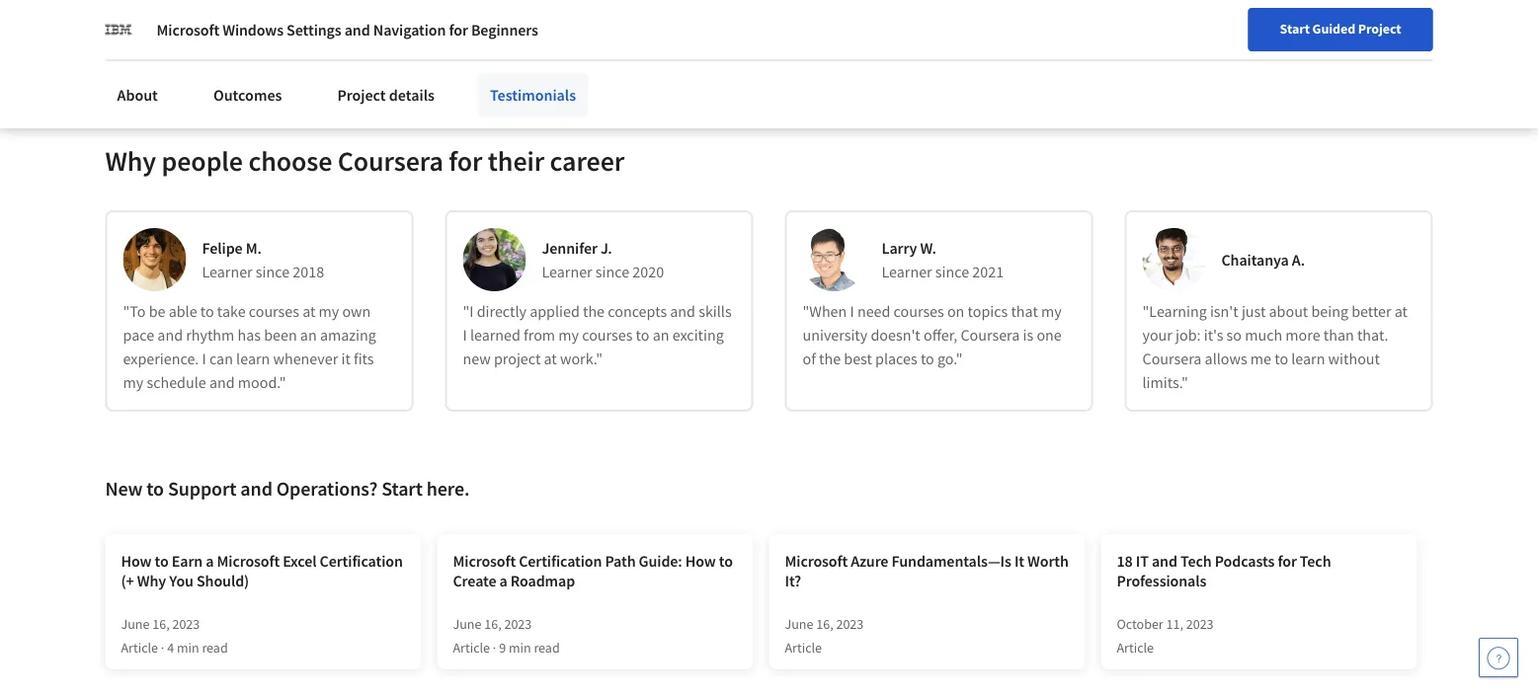 Task type: describe. For each thing, give the bounding box(es) containing it.
"i
[[463, 301, 474, 321]]

this guided project is designed for laptops or desktop computers with a reliable internet connection, not mobile devices.
[[178, 1, 758, 44]]

microsoft for microsoft windows settings and navigation for beginners
[[157, 20, 219, 40]]

take
[[217, 301, 246, 321]]

my left own
[[319, 301, 339, 321]]

start inside start guided project "button"
[[1280, 20, 1310, 38]]

more
[[1285, 325, 1320, 345]]

to inside "to be able to take courses at my own pace and rhythm has been an amazing experience. i can learn whenever it fits my schedule and mood."
[[200, 301, 214, 321]]

1 horizontal spatial project
[[337, 85, 386, 105]]

learned
[[470, 325, 520, 345]]

"learning isn't just about being better at your job: it's so much more than that. coursera allows me to learn without limits."
[[1142, 301, 1408, 392]]

2023 for to
[[172, 615, 200, 633]]

devices.
[[334, 25, 387, 44]]

about
[[117, 85, 158, 105]]

how inside how to earn a microsoft excel certification (+ why you should)
[[121, 551, 152, 571]]

guided for this
[[209, 1, 257, 21]]

path
[[605, 551, 636, 571]]

article for how to earn a microsoft excel certification (+ why you should)
[[121, 639, 158, 657]]

since for j.
[[595, 262, 629, 281]]

desktop
[[479, 1, 532, 21]]

mobile
[[285, 25, 331, 44]]

details
[[389, 85, 435, 105]]

pace
[[123, 325, 154, 345]]

podcasts
[[1215, 551, 1275, 571]]

schedule
[[147, 372, 206, 392]]

settings
[[287, 20, 341, 40]]

coursera inside "when i need courses on topics that my university doesn't offer, coursera is one of the best places to go."
[[961, 325, 1020, 345]]

my inside "i directly applied the concepts and skills i learned from my courses to an exciting new project at work."
[[558, 325, 579, 345]]

applied
[[530, 301, 580, 321]]

better
[[1351, 301, 1391, 321]]

· for roadmap
[[493, 639, 496, 657]]

so
[[1226, 325, 1242, 345]]

that.
[[1357, 325, 1388, 345]]

roadmap
[[511, 571, 575, 591]]

just
[[1242, 301, 1266, 321]]

june 16, 2023 article · 9 min read
[[453, 615, 560, 657]]

ibm image
[[105, 16, 133, 43]]

choose
[[248, 144, 332, 178]]

to inside how to earn a microsoft excel certification (+ why you should)
[[155, 551, 169, 571]]

9
[[499, 639, 506, 657]]

felipe
[[202, 238, 243, 258]]

laptops
[[409, 1, 458, 21]]

to inside "learning isn't just about being better at your job: it's so much more than that. coursera allows me to learn without limits."
[[1274, 349, 1288, 368]]

courses inside "when i need courses on topics that my university doesn't offer, coursera is one of the best places to go."
[[894, 301, 944, 321]]

min for roadmap
[[509, 639, 531, 657]]

since for w.
[[935, 262, 969, 281]]

certification inside how to earn a microsoft excel certification (+ why you should)
[[320, 551, 403, 571]]

university
[[803, 325, 868, 345]]

article for 18 it and tech podcasts for tech professionals
[[1117, 639, 1154, 657]]

beginners
[[471, 20, 538, 40]]

and inside "i directly applied the concepts and skills i learned from my courses to an exciting new project at work."
[[670, 301, 695, 321]]

windows
[[222, 20, 284, 40]]

this
[[178, 1, 206, 21]]

my down 'experience.'
[[123, 372, 143, 392]]

why inside how to earn a microsoft excel certification (+ why you should)
[[137, 571, 166, 591]]

i inside "when i need courses on topics that my university doesn't offer, coursera is one of the best places to go."
[[850, 301, 854, 321]]

project for start
[[1358, 20, 1401, 38]]

offer,
[[924, 325, 957, 345]]

and down 'can'
[[209, 372, 235, 392]]

designed
[[324, 1, 384, 21]]

experience.
[[123, 349, 199, 368]]

places
[[875, 349, 917, 368]]

i inside "i directly applied the concepts and skills i learned from my courses to an exciting new project at work."
[[463, 325, 467, 345]]

job:
[[1176, 325, 1201, 345]]

guide:
[[639, 551, 682, 571]]

mood."
[[238, 372, 286, 392]]

2023 for azure
[[836, 615, 864, 633]]

an inside "to be able to take courses at my own pace and rhythm has been an amazing experience. i can learn whenever it fits my schedule and mood."
[[300, 325, 317, 345]]

that
[[1011, 301, 1038, 321]]

"when
[[803, 301, 847, 321]]

"to be able to take courses at my own pace and rhythm has been an amazing experience. i can learn whenever it fits my schedule and mood."
[[123, 301, 376, 392]]

0 horizontal spatial start
[[381, 477, 423, 501]]

chaitanya a.
[[1221, 250, 1305, 270]]

june 16, 2023 article
[[785, 615, 864, 657]]

chaitanya
[[1221, 250, 1289, 270]]

2021
[[972, 262, 1004, 281]]

internet
[[705, 1, 758, 21]]

their
[[488, 144, 544, 178]]

coursera image
[[24, 16, 149, 48]]

people
[[162, 144, 243, 178]]

rhythm
[[186, 325, 234, 345]]

11,
[[1166, 615, 1183, 633]]

courses inside "i directly applied the concepts and skills i learned from my courses to an exciting new project at work."
[[582, 325, 633, 345]]

"learning
[[1142, 301, 1207, 321]]

june inside june 16, 2023 article
[[785, 615, 813, 633]]

operations?
[[276, 477, 378, 501]]

testimonials link
[[478, 73, 588, 117]]

18 it and tech podcasts for tech professionals
[[1117, 551, 1331, 591]]

start guided project
[[1280, 20, 1401, 38]]

from
[[524, 325, 555, 345]]

courses inside "to be able to take courses at my own pace and rhythm has been an amazing experience. i can learn whenever it fits my schedule and mood."
[[249, 301, 299, 321]]

outcomes
[[213, 85, 282, 105]]

at for better
[[1395, 301, 1408, 321]]

and right support in the left bottom of the page
[[240, 477, 272, 501]]

2023 for it
[[1186, 615, 1214, 633]]

16, for roadmap
[[484, 615, 501, 633]]

your
[[1142, 325, 1172, 345]]

being
[[1311, 301, 1348, 321]]

to right new
[[147, 477, 164, 501]]

has
[[238, 325, 261, 345]]

it
[[1014, 551, 1024, 571]]

support
[[168, 477, 237, 501]]

professionals
[[1117, 571, 1206, 591]]

microsoft windows settings and navigation for beginners
[[157, 20, 538, 40]]

learn for more
[[1291, 349, 1325, 368]]

it?
[[785, 571, 801, 591]]

project
[[494, 349, 541, 368]]

read for why
[[202, 639, 228, 657]]

than
[[1323, 325, 1354, 345]]

2 tech from the left
[[1300, 551, 1331, 571]]

"i directly applied the concepts and skills i learned from my courses to an exciting new project at work."
[[463, 301, 732, 368]]

coursera inside "learning isn't just about being better at your job: it's so much more than that. coursera allows me to learn without limits."
[[1142, 349, 1202, 368]]

on
[[947, 301, 964, 321]]

with
[[609, 1, 638, 21]]

certification inside microsoft certification path guide: how to create a roadmap
[[519, 551, 602, 571]]

of
[[803, 349, 816, 368]]

jennifer
[[542, 238, 597, 258]]

one
[[1037, 325, 1062, 345]]



Task type: vqa. For each thing, say whether or not it's contained in the screenshot.
"coursera" inside the "LEARNING ISN'T JUST ABOUT BEING BETTER AT YOUR JOB: IT'S SO MUCH MORE THAN THAT. COURSERA ALLOWS ME TO LEARN WITHOUT LIMITS."
yes



Task type: locate. For each thing, give the bounding box(es) containing it.
learn down has at the top left
[[236, 349, 270, 368]]

16, for why
[[152, 615, 170, 633]]

0 horizontal spatial learn
[[236, 349, 270, 368]]

1 horizontal spatial is
[[1023, 325, 1033, 345]]

article for microsoft certification path guide: how to create a roadmap
[[453, 639, 490, 657]]

read right 9
[[534, 639, 560, 657]]

1 vertical spatial the
[[819, 349, 841, 368]]

1 read from the left
[[202, 639, 228, 657]]

to left earn
[[155, 551, 169, 571]]

3 june from the left
[[785, 615, 813, 633]]

2023 inside june 16, 2023 article
[[836, 615, 864, 633]]

learn inside "learning isn't just about being better at your job: it's so much more than that. coursera allows me to learn without limits."
[[1291, 349, 1325, 368]]

project right show notifications image
[[1358, 20, 1401, 38]]

for left their
[[449, 144, 482, 178]]

can
[[209, 349, 233, 368]]

learner for felipe
[[202, 262, 253, 281]]

at inside "learning isn't just about being better at your job: it's so much more than that. coursera allows me to learn without limits."
[[1395, 301, 1408, 321]]

1 min from the left
[[177, 639, 199, 657]]

since for m.
[[256, 262, 290, 281]]

1 vertical spatial start
[[381, 477, 423, 501]]

learner inside the felipe m. learner since 2018
[[202, 262, 253, 281]]

2 learner from the left
[[542, 262, 592, 281]]

2023 up 9
[[504, 615, 532, 633]]

1 horizontal spatial june
[[453, 615, 482, 633]]

an down concepts
[[653, 325, 669, 345]]

2018
[[293, 262, 324, 281]]

a right with
[[642, 1, 649, 21]]

1 horizontal spatial start
[[1280, 20, 1310, 38]]

w.
[[920, 238, 936, 258]]

at down 2018
[[302, 301, 315, 321]]

article
[[121, 639, 158, 657], [453, 639, 490, 657], [785, 639, 822, 657], [1117, 639, 1154, 657]]

navigation
[[373, 20, 446, 40]]

· for why
[[161, 639, 164, 657]]

to inside "i directly applied the concepts and skills i learned from my courses to an exciting new project at work."
[[636, 325, 649, 345]]

been
[[264, 325, 297, 345]]

1 horizontal spatial 16,
[[484, 615, 501, 633]]

menu item
[[1123, 20, 1251, 84]]

how inside microsoft certification path guide: how to create a roadmap
[[685, 551, 716, 571]]

my inside "when i need courses on topics that my university doesn't offer, coursera is one of the best places to go."
[[1041, 301, 1062, 321]]

2 vertical spatial i
[[202, 349, 206, 368]]

larry w. learner since 2021
[[882, 238, 1004, 281]]

at down from
[[544, 349, 557, 368]]

for right 'podcasts'
[[1278, 551, 1297, 571]]

at right better
[[1395, 301, 1408, 321]]

to inside microsoft certification path guide: how to create a roadmap
[[719, 551, 733, 571]]

1 horizontal spatial learner
[[542, 262, 592, 281]]

own
[[342, 301, 371, 321]]

2 learn from the left
[[1291, 349, 1325, 368]]

why people choose coursera for their career
[[105, 144, 624, 178]]

june down (+
[[121, 615, 150, 633]]

for left beginners
[[449, 20, 468, 40]]

0 horizontal spatial project
[[260, 1, 307, 21]]

2 horizontal spatial learner
[[882, 262, 932, 281]]

2 vertical spatial coursera
[[1142, 349, 1202, 368]]

1 horizontal spatial the
[[819, 349, 841, 368]]

courses up work."
[[582, 325, 633, 345]]

read for roadmap
[[534, 639, 560, 657]]

best
[[844, 349, 872, 368]]

1 horizontal spatial courses
[[582, 325, 633, 345]]

limits."
[[1142, 372, 1188, 392]]

1 16, from the left
[[152, 615, 170, 633]]

3 2023 from the left
[[836, 615, 864, 633]]

and
[[344, 20, 370, 40], [670, 301, 695, 321], [157, 325, 183, 345], [209, 372, 235, 392], [240, 477, 272, 501], [1152, 551, 1177, 571]]

be
[[149, 301, 165, 321]]

3 article from the left
[[785, 639, 822, 657]]

1 horizontal spatial learn
[[1291, 349, 1325, 368]]

2 horizontal spatial courses
[[894, 301, 944, 321]]

· left 9
[[493, 639, 496, 657]]

2 certification from the left
[[519, 551, 602, 571]]

1 horizontal spatial tech
[[1300, 551, 1331, 571]]

project left details
[[337, 85, 386, 105]]

0 horizontal spatial min
[[177, 639, 199, 657]]

and up 'exciting'
[[670, 301, 695, 321]]

since inside 'jennifer j. learner since 2020'
[[595, 262, 629, 281]]

at
[[302, 301, 315, 321], [1395, 301, 1408, 321], [544, 349, 557, 368]]

2 horizontal spatial i
[[850, 301, 854, 321]]

0 horizontal spatial how
[[121, 551, 152, 571]]

learner for larry
[[882, 262, 932, 281]]

how right guide:
[[685, 551, 716, 571]]

article for microsoft azure fundamentals—is it worth it?
[[785, 639, 822, 657]]

june
[[121, 615, 150, 633], [453, 615, 482, 633], [785, 615, 813, 633]]

2023 inside june 16, 2023 article · 4 min read
[[172, 615, 200, 633]]

· left 4
[[161, 639, 164, 657]]

"to
[[123, 301, 146, 321]]

0 horizontal spatial an
[[300, 325, 317, 345]]

article inside june 16, 2023 article · 4 min read
[[121, 639, 158, 657]]

1 vertical spatial coursera
[[961, 325, 1020, 345]]

1 horizontal spatial an
[[653, 325, 669, 345]]

why right (+
[[137, 571, 166, 591]]

guided right show notifications image
[[1312, 20, 1355, 38]]

2023 right the 11,
[[1186, 615, 1214, 633]]

2 how from the left
[[685, 551, 716, 571]]

microsoft left the excel
[[217, 551, 280, 571]]

1 horizontal spatial min
[[509, 639, 531, 657]]

guided inside "button"
[[1312, 20, 1355, 38]]

0 horizontal spatial june
[[121, 615, 150, 633]]

since down the w.
[[935, 262, 969, 281]]

article inside june 16, 2023 article · 9 min read
[[453, 639, 490, 657]]

should)
[[197, 571, 249, 591]]

since down m. at the top left of page
[[256, 262, 290, 281]]

project for this
[[260, 1, 307, 21]]

you
[[169, 571, 193, 591]]

0 horizontal spatial certification
[[320, 551, 403, 571]]

read right 4
[[202, 639, 228, 657]]

0 horizontal spatial courses
[[249, 301, 299, 321]]

1 learn from the left
[[236, 349, 270, 368]]

coursera down the topics
[[961, 325, 1020, 345]]

min right 9
[[509, 639, 531, 657]]

at for courses
[[302, 301, 315, 321]]

since
[[256, 262, 290, 281], [595, 262, 629, 281], [935, 262, 969, 281]]

2 an from the left
[[653, 325, 669, 345]]

1 horizontal spatial guided
[[1312, 20, 1355, 38]]

to inside "when i need courses on topics that my university doesn't offer, coursera is one of the best places to go."
[[921, 349, 934, 368]]

0 vertical spatial start
[[1280, 20, 1310, 38]]

coursera up limits."
[[1142, 349, 1202, 368]]

project inside this guided project is designed for laptops or desktop computers with a reliable internet connection, not mobile devices.
[[260, 1, 307, 21]]

project inside "button"
[[1358, 20, 1401, 38]]

certification left path at the left bottom of page
[[519, 551, 602, 571]]

2 since from the left
[[595, 262, 629, 281]]

to down concepts
[[636, 325, 649, 345]]

larry
[[882, 238, 917, 258]]

since down "j."
[[595, 262, 629, 281]]

it's
[[1204, 325, 1223, 345]]

2 horizontal spatial a
[[642, 1, 649, 21]]

and inside 18 it and tech podcasts for tech professionals
[[1152, 551, 1177, 571]]

learner inside 'jennifer j. learner since 2020'
[[542, 262, 592, 281]]

doesn't
[[871, 325, 920, 345]]

october
[[1117, 615, 1163, 633]]

is left the "one"
[[1023, 325, 1033, 345]]

directly
[[477, 301, 526, 321]]

for inside this guided project is designed for laptops or desktop computers with a reliable internet connection, not mobile devices.
[[387, 1, 406, 21]]

for for 18 it and tech podcasts for tech professionals
[[1278, 551, 1297, 571]]

1 · from the left
[[161, 639, 164, 657]]

2 min from the left
[[509, 639, 531, 657]]

16,
[[152, 615, 170, 633], [484, 615, 501, 633], [816, 615, 833, 633]]

june for (+
[[121, 615, 150, 633]]

much
[[1245, 325, 1282, 345]]

0 horizontal spatial i
[[202, 349, 206, 368]]

3 learner from the left
[[882, 262, 932, 281]]

i left 'can'
[[202, 349, 206, 368]]

1 how from the left
[[121, 551, 152, 571]]

fundamentals—is
[[891, 551, 1011, 571]]

to right guide:
[[719, 551, 733, 571]]

to left go." on the right of page
[[921, 349, 934, 368]]

1 horizontal spatial at
[[544, 349, 557, 368]]

min for why
[[177, 639, 199, 657]]

the
[[583, 301, 605, 321], [819, 349, 841, 368]]

for inside 18 it and tech podcasts for tech professionals
[[1278, 551, 1297, 571]]

2023 inside june 16, 2023 article · 9 min read
[[504, 615, 532, 633]]

or
[[462, 1, 476, 21]]

here.
[[426, 477, 470, 501]]

2020
[[633, 262, 664, 281]]

amazing
[[320, 325, 376, 345]]

4
[[167, 639, 174, 657]]

fits
[[354, 349, 374, 368]]

tech left 'podcasts'
[[1180, 551, 1212, 571]]

0 horizontal spatial 16,
[[152, 615, 170, 633]]

microsoft for microsoft azure fundamentals—is it worth it?
[[785, 551, 848, 571]]

0 horizontal spatial since
[[256, 262, 290, 281]]

1 horizontal spatial since
[[595, 262, 629, 281]]

learner down the felipe
[[202, 262, 253, 281]]

a inside this guided project is designed for laptops or desktop computers with a reliable internet connection, not mobile devices.
[[642, 1, 649, 21]]

2 2023 from the left
[[504, 615, 532, 633]]

1 vertical spatial is
[[1023, 325, 1033, 345]]

june for a
[[453, 615, 482, 633]]

june down it?
[[785, 615, 813, 633]]

learner for jennifer
[[542, 262, 592, 281]]

4 2023 from the left
[[1186, 615, 1214, 633]]

how left you
[[121, 551, 152, 571]]

to
[[200, 301, 214, 321], [636, 325, 649, 345], [921, 349, 934, 368], [1274, 349, 1288, 368], [147, 477, 164, 501], [155, 551, 169, 571], [719, 551, 733, 571]]

about link
[[105, 73, 170, 117]]

an up whenever
[[300, 325, 317, 345]]

project
[[260, 1, 307, 21], [1358, 20, 1401, 38], [337, 85, 386, 105]]

tech
[[1180, 551, 1212, 571], [1300, 551, 1331, 571]]

june inside june 16, 2023 article · 4 min read
[[121, 615, 150, 633]]

microsoft left azure
[[785, 551, 848, 571]]

project details link
[[325, 73, 446, 117]]

16, inside june 16, 2023 article · 9 min read
[[484, 615, 501, 633]]

a right earn
[[206, 551, 214, 571]]

learn down more at top right
[[1291, 349, 1325, 368]]

testimonials
[[490, 85, 576, 105]]

min inside june 16, 2023 article · 9 min read
[[509, 639, 531, 657]]

career
[[550, 144, 624, 178]]

2023 up 4
[[172, 615, 200, 633]]

felipe m. learner since 2018
[[202, 238, 324, 281]]

coursera down project details link
[[338, 144, 443, 178]]

1 horizontal spatial certification
[[519, 551, 602, 571]]

article inside october 11, 2023 article
[[1117, 639, 1154, 657]]

the inside "when i need courses on topics that my university doesn't offer, coursera is one of the best places to go."
[[819, 349, 841, 368]]

project up not
[[260, 1, 307, 21]]

2 article from the left
[[453, 639, 490, 657]]

article down october
[[1117, 639, 1154, 657]]

2 horizontal spatial at
[[1395, 301, 1408, 321]]

min right 4
[[177, 639, 199, 657]]

and right settings
[[344, 20, 370, 40]]

learner down jennifer
[[542, 262, 592, 281]]

article left 9
[[453, 639, 490, 657]]

3 since from the left
[[935, 262, 969, 281]]

create
[[453, 571, 496, 591]]

4 article from the left
[[1117, 639, 1154, 657]]

article down it?
[[785, 639, 822, 657]]

a inside how to earn a microsoft excel certification (+ why you should)
[[206, 551, 214, 571]]

0 vertical spatial why
[[105, 144, 156, 178]]

june down create
[[453, 615, 482, 633]]

for left laptops
[[387, 1, 406, 21]]

0 horizontal spatial ·
[[161, 639, 164, 657]]

why down about link
[[105, 144, 156, 178]]

0 horizontal spatial the
[[583, 301, 605, 321]]

1 horizontal spatial i
[[463, 325, 467, 345]]

learner inside larry w. learner since 2021
[[882, 262, 932, 281]]

2023 inside october 11, 2023 article
[[1186, 615, 1214, 633]]

0 horizontal spatial coursera
[[338, 144, 443, 178]]

i down "i at the left of page
[[463, 325, 467, 345]]

is inside this guided project is designed for laptops or desktop computers with a reliable internet connection, not mobile devices.
[[310, 1, 320, 21]]

microsoft inside how to earn a microsoft excel certification (+ why you should)
[[217, 551, 280, 571]]

courses up "offer,"
[[894, 301, 944, 321]]

at inside "i directly applied the concepts and skills i learned from my courses to an exciting new project at work."
[[544, 349, 557, 368]]

learn for has
[[236, 349, 270, 368]]

microsoft up june 16, 2023 article · 9 min read
[[453, 551, 516, 571]]

1 vertical spatial why
[[137, 571, 166, 591]]

1 horizontal spatial read
[[534, 639, 560, 657]]

1 certification from the left
[[320, 551, 403, 571]]

j.
[[601, 238, 612, 258]]

2 horizontal spatial june
[[785, 615, 813, 633]]

a right create
[[499, 571, 507, 591]]

need
[[857, 301, 890, 321]]

read inside june 16, 2023 article · 4 min read
[[202, 639, 228, 657]]

my up work."
[[558, 325, 579, 345]]

1 june from the left
[[121, 615, 150, 633]]

0 vertical spatial the
[[583, 301, 605, 321]]

microsoft
[[157, 20, 219, 40], [217, 551, 280, 571], [453, 551, 516, 571], [785, 551, 848, 571]]

earn
[[172, 551, 203, 571]]

topics
[[968, 301, 1008, 321]]

microsoft inside microsoft certification path guide: how to create a roadmap
[[453, 551, 516, 571]]

m.
[[246, 238, 262, 258]]

allows
[[1205, 349, 1247, 368]]

microsoft for microsoft certification path guide: how to create a roadmap
[[453, 551, 516, 571]]

article left 4
[[121, 639, 158, 657]]

0 horizontal spatial tech
[[1180, 551, 1212, 571]]

1 article from the left
[[121, 639, 158, 657]]

for for this guided project is designed for laptops or desktop computers with a reliable internet connection, not mobile devices.
[[387, 1, 406, 21]]

whenever
[[273, 349, 338, 368]]

an inside "i directly applied the concepts and skills i learned from my courses to an exciting new project at work."
[[653, 325, 669, 345]]

certification right the excel
[[320, 551, 403, 571]]

tech right 'podcasts'
[[1300, 551, 1331, 571]]

2 horizontal spatial 16,
[[816, 615, 833, 633]]

read inside june 16, 2023 article · 9 min read
[[534, 639, 560, 657]]

and right it
[[1152, 551, 1177, 571]]

0 vertical spatial i
[[850, 301, 854, 321]]

1 learner from the left
[[202, 262, 253, 281]]

for for microsoft windows settings and navigation for beginners
[[449, 20, 468, 40]]

my up the "one"
[[1041, 301, 1062, 321]]

reliable
[[653, 1, 702, 21]]

2 horizontal spatial since
[[935, 262, 969, 281]]

1 tech from the left
[[1180, 551, 1212, 571]]

16, inside june 16, 2023 article
[[816, 615, 833, 633]]

2 horizontal spatial project
[[1358, 20, 1401, 38]]

min inside june 16, 2023 article · 4 min read
[[177, 639, 199, 657]]

microsoft inside microsoft azure fundamentals—is it worth it?
[[785, 551, 848, 571]]

courses up been
[[249, 301, 299, 321]]

learner
[[202, 262, 253, 281], [542, 262, 592, 281], [882, 262, 932, 281]]

guided for start
[[1312, 20, 1355, 38]]

guided inside this guided project is designed for laptops or desktop computers with a reliable internet connection, not mobile devices.
[[209, 1, 257, 21]]

1 an from the left
[[300, 325, 317, 345]]

2023 down azure
[[836, 615, 864, 633]]

learner down larry
[[882, 262, 932, 281]]

excel
[[283, 551, 317, 571]]

exciting
[[672, 325, 724, 345]]

(+
[[121, 571, 134, 591]]

able
[[169, 301, 197, 321]]

skills
[[699, 301, 732, 321]]

0 horizontal spatial learner
[[202, 262, 253, 281]]

the inside "i directly applied the concepts and skills i learned from my courses to an exciting new project at work."
[[583, 301, 605, 321]]

a inside microsoft certification path guide: how to create a roadmap
[[499, 571, 507, 591]]

since inside the felipe m. learner since 2018
[[256, 262, 290, 281]]

help center image
[[1487, 646, 1510, 670]]

None search field
[[282, 12, 716, 52]]

0 vertical spatial coursera
[[338, 144, 443, 178]]

since inside larry w. learner since 2021
[[935, 262, 969, 281]]

read
[[202, 639, 228, 657], [534, 639, 560, 657]]

2 read from the left
[[534, 639, 560, 657]]

to right me
[[1274, 349, 1288, 368]]

about
[[1269, 301, 1308, 321]]

0 horizontal spatial read
[[202, 639, 228, 657]]

at inside "to be able to take courses at my own pace and rhythm has been an amazing experience. i can learn whenever it fits my schedule and mood."
[[302, 301, 315, 321]]

article inside june 16, 2023 article
[[785, 639, 822, 657]]

1 horizontal spatial coursera
[[961, 325, 1020, 345]]

i inside "to be able to take courses at my own pace and rhythm has been an amazing experience. i can learn whenever it fits my schedule and mood."
[[202, 349, 206, 368]]

the right applied
[[583, 301, 605, 321]]

1 horizontal spatial how
[[685, 551, 716, 571]]

without
[[1328, 349, 1380, 368]]

· inside june 16, 2023 article · 9 min read
[[493, 639, 496, 657]]

how to earn a microsoft excel certification (+ why you should)
[[121, 551, 403, 591]]

it
[[1136, 551, 1149, 571]]

to up rhythm
[[200, 301, 214, 321]]

3 16, from the left
[[816, 615, 833, 633]]

· inside june 16, 2023 article · 4 min read
[[161, 639, 164, 657]]

0 horizontal spatial is
[[310, 1, 320, 21]]

new
[[105, 477, 143, 501]]

i left need
[[850, 301, 854, 321]]

1 2023 from the left
[[172, 615, 200, 633]]

guided up connection,
[[209, 1, 257, 21]]

2 horizontal spatial coursera
[[1142, 349, 1202, 368]]

2 16, from the left
[[484, 615, 501, 633]]

0 horizontal spatial a
[[206, 551, 214, 571]]

0 horizontal spatial at
[[302, 301, 315, 321]]

an
[[300, 325, 317, 345], [653, 325, 669, 345]]

is up the mobile
[[310, 1, 320, 21]]

azure
[[851, 551, 888, 571]]

microsoft left windows
[[157, 20, 219, 40]]

1 horizontal spatial ·
[[493, 639, 496, 657]]

0 horizontal spatial guided
[[209, 1, 257, 21]]

the right of
[[819, 349, 841, 368]]

2 · from the left
[[493, 639, 496, 657]]

project details
[[337, 85, 435, 105]]

learn inside "to be able to take courses at my own pace and rhythm has been an amazing experience. i can learn whenever it fits my schedule and mood."
[[236, 349, 270, 368]]

june inside june 16, 2023 article · 9 min read
[[453, 615, 482, 633]]

2 june from the left
[[453, 615, 482, 633]]

2023 for certification
[[504, 615, 532, 633]]

show notifications image
[[1271, 25, 1295, 48]]

is inside "when i need courses on topics that my university doesn't offer, coursera is one of the best places to go."
[[1023, 325, 1033, 345]]

go."
[[937, 349, 963, 368]]

june 16, 2023 article · 4 min read
[[121, 615, 228, 657]]

0 vertical spatial is
[[310, 1, 320, 21]]

1 since from the left
[[256, 262, 290, 281]]

and up 'experience.'
[[157, 325, 183, 345]]

18
[[1117, 551, 1133, 571]]

16, inside june 16, 2023 article · 4 min read
[[152, 615, 170, 633]]

1 vertical spatial i
[[463, 325, 467, 345]]

1 horizontal spatial a
[[499, 571, 507, 591]]



